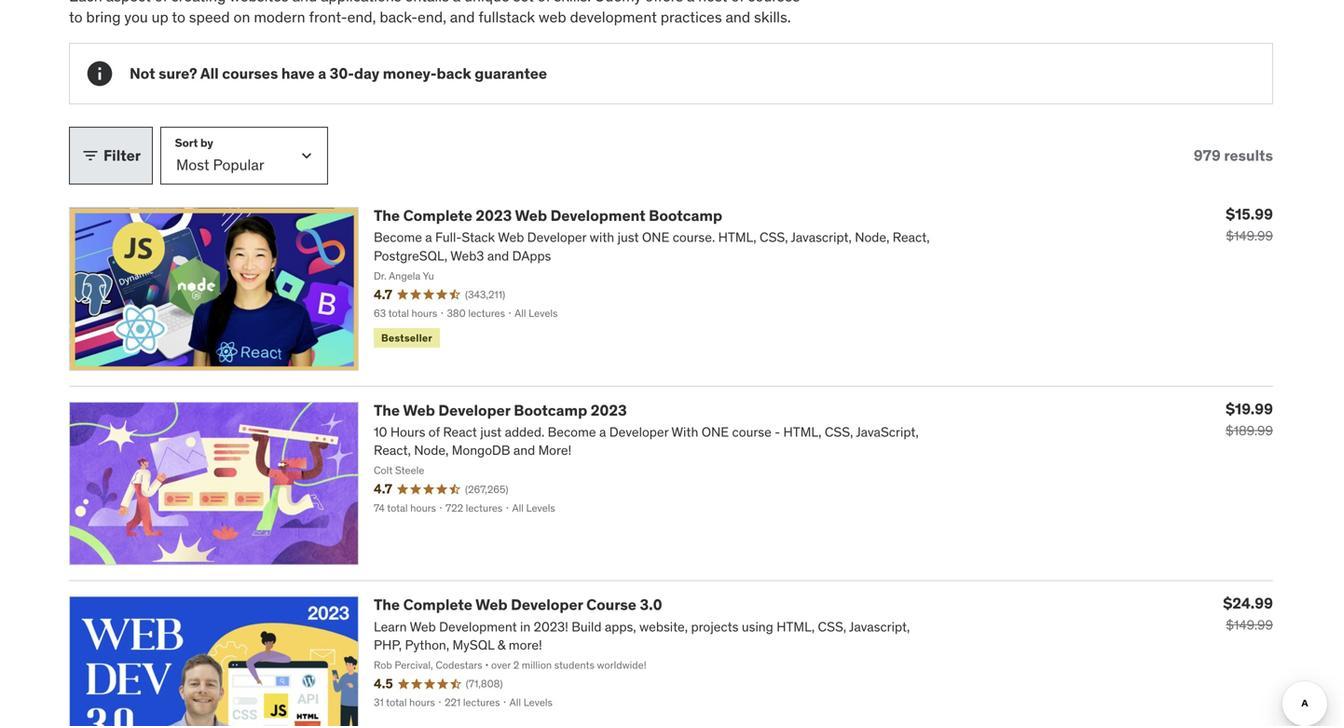 Task type: vqa. For each thing, say whether or not it's contained in the screenshot.
New
no



Task type: locate. For each thing, give the bounding box(es) containing it.
1 horizontal spatial skills.
[[754, 8, 791, 27]]

0 vertical spatial complete
[[403, 206, 472, 225]]

courses
[[748, 0, 800, 6], [222, 64, 278, 83]]

front-
[[309, 8, 347, 27]]

complete for web
[[403, 595, 472, 614]]

2 horizontal spatial of
[[731, 0, 744, 6]]

web
[[515, 206, 547, 225], [403, 401, 435, 420], [475, 595, 508, 614]]

the
[[374, 206, 400, 225], [374, 401, 400, 420], [374, 595, 400, 614]]

0 vertical spatial courses
[[748, 0, 800, 6]]

of
[[154, 0, 167, 6], [537, 0, 550, 6], [731, 0, 744, 6]]

$189.99
[[1226, 422, 1273, 439]]

the complete web developer course 3.0 link
[[374, 595, 662, 614]]

1 vertical spatial $149.99
[[1226, 617, 1273, 633]]

to down each
[[69, 8, 83, 27]]

1 horizontal spatial to
[[172, 8, 185, 27]]

of right host
[[731, 0, 744, 6]]

2 the from the top
[[374, 401, 400, 420]]

skills. up web
[[554, 0, 591, 6]]

0 horizontal spatial of
[[154, 0, 167, 6]]

the for the web developer bootcamp 2023
[[374, 401, 400, 420]]

of up web
[[537, 0, 550, 6]]

and
[[292, 0, 317, 6], [450, 8, 475, 27], [726, 8, 750, 27]]

0 horizontal spatial bootcamp
[[514, 401, 587, 420]]

money-
[[383, 64, 437, 83]]

and up 'front-'
[[292, 0, 317, 6]]

to right up
[[172, 8, 185, 27]]

skills. right practices
[[754, 8, 791, 27]]

all
[[200, 64, 219, 83]]

$15.99 $149.99
[[1226, 205, 1273, 244]]

1 the from the top
[[374, 206, 400, 225]]

speed
[[189, 8, 230, 27]]

1 vertical spatial developer
[[511, 595, 583, 614]]

filter button
[[69, 127, 153, 185]]

not sure? all courses have a 30-day money-back guarantee
[[130, 64, 547, 83]]

$149.99 inside '$24.99 $149.99'
[[1226, 617, 1273, 633]]

2 vertical spatial web
[[475, 595, 508, 614]]

a up practices
[[687, 0, 695, 6]]

0 horizontal spatial a
[[318, 64, 326, 83]]

1 vertical spatial skills.
[[754, 8, 791, 27]]

2 horizontal spatial and
[[726, 8, 750, 27]]

end, down entails
[[418, 8, 446, 27]]

applications
[[321, 0, 401, 6]]

$149.99 inside $15.99 $149.99
[[1226, 227, 1273, 244]]

filter
[[103, 146, 141, 165]]

0 horizontal spatial 2023
[[476, 206, 512, 225]]

1 horizontal spatial developer
[[511, 595, 583, 614]]

host
[[698, 0, 728, 6]]

0 vertical spatial bootcamp
[[649, 206, 722, 225]]

web
[[539, 8, 566, 27]]

of up up
[[154, 0, 167, 6]]

back-
[[380, 8, 418, 27]]

979 results status
[[1194, 146, 1273, 165]]

1 complete from the top
[[403, 206, 472, 225]]

2 end, from the left
[[418, 8, 446, 27]]

developer
[[438, 401, 511, 420], [511, 595, 583, 614]]

courses right all
[[222, 64, 278, 83]]

0 vertical spatial $149.99
[[1226, 227, 1273, 244]]

and down 'unique'
[[450, 8, 475, 27]]

entails
[[405, 0, 449, 6]]

0 vertical spatial web
[[515, 206, 547, 225]]

the for the complete 2023 web development bootcamp
[[374, 206, 400, 225]]

1 horizontal spatial courses
[[748, 0, 800, 6]]

1 vertical spatial web
[[403, 401, 435, 420]]

$149.99 for $24.99
[[1226, 617, 1273, 633]]

$149.99 down $15.99
[[1226, 227, 1273, 244]]

bring
[[86, 8, 121, 27]]

979
[[1194, 146, 1221, 165]]

and down host
[[726, 8, 750, 27]]

$149.99 down $24.99
[[1226, 617, 1273, 633]]

1 vertical spatial courses
[[222, 64, 278, 83]]

1 horizontal spatial a
[[453, 0, 461, 6]]

1 vertical spatial complete
[[403, 595, 472, 614]]

0 horizontal spatial skills.
[[554, 0, 591, 6]]

1 $149.99 from the top
[[1226, 227, 1273, 244]]

1 end, from the left
[[347, 8, 376, 27]]

0 vertical spatial the
[[374, 206, 400, 225]]

websites
[[229, 0, 289, 6]]

courses right host
[[748, 0, 800, 6]]

1 vertical spatial the
[[374, 401, 400, 420]]

0 horizontal spatial to
[[69, 8, 83, 27]]

3 of from the left
[[731, 0, 744, 6]]

979 results
[[1194, 146, 1273, 165]]

0 horizontal spatial end,
[[347, 8, 376, 27]]

complete
[[403, 206, 472, 225], [403, 595, 472, 614]]

each
[[69, 0, 102, 6]]

a right entails
[[453, 0, 461, 6]]

2 vertical spatial the
[[374, 595, 400, 614]]

a
[[453, 0, 461, 6], [687, 0, 695, 6], [318, 64, 326, 83]]

guarantee
[[475, 64, 547, 83]]

$149.99
[[1226, 227, 1273, 244], [1226, 617, 1273, 633]]

each aspect of creating websites and applications entails a unique set of skills. udemy offers a host of courses to bring you up to speed on modern front-end, back-end, and fullstack web development practices and skills.
[[69, 0, 800, 27]]

to
[[69, 8, 83, 27], [172, 8, 185, 27]]

1 horizontal spatial web
[[475, 595, 508, 614]]

0 horizontal spatial and
[[292, 0, 317, 6]]

2023
[[476, 206, 512, 225], [591, 401, 627, 420]]

1 horizontal spatial end,
[[418, 8, 446, 27]]

0 horizontal spatial courses
[[222, 64, 278, 83]]

aspect
[[106, 0, 151, 6]]

a left 30-
[[318, 64, 326, 83]]

end,
[[347, 8, 376, 27], [418, 8, 446, 27]]

1 horizontal spatial of
[[537, 0, 550, 6]]

bootcamp
[[649, 206, 722, 225], [514, 401, 587, 420]]

0 horizontal spatial developer
[[438, 401, 511, 420]]

the complete 2023 web development bootcamp
[[374, 206, 722, 225]]

on
[[234, 8, 250, 27]]

0 vertical spatial 2023
[[476, 206, 512, 225]]

1 vertical spatial 2023
[[591, 401, 627, 420]]

2 $149.99 from the top
[[1226, 617, 1273, 633]]

2 complete from the top
[[403, 595, 472, 614]]

skills.
[[554, 0, 591, 6], [754, 8, 791, 27]]

0 horizontal spatial web
[[403, 401, 435, 420]]

$24.99 $149.99
[[1223, 594, 1273, 633]]

3 the from the top
[[374, 595, 400, 614]]

2 horizontal spatial web
[[515, 206, 547, 225]]

fullstack
[[478, 8, 535, 27]]

1 vertical spatial bootcamp
[[514, 401, 587, 420]]

not
[[130, 64, 155, 83]]

end, down 'applications'
[[347, 8, 376, 27]]

the web developer bootcamp 2023
[[374, 401, 627, 420]]



Task type: describe. For each thing, give the bounding box(es) containing it.
the for the complete web developer course 3.0
[[374, 595, 400, 614]]

1 horizontal spatial and
[[450, 8, 475, 27]]

$15.99
[[1226, 205, 1273, 224]]

30-
[[330, 64, 354, 83]]

creating
[[171, 0, 226, 6]]

0 vertical spatial developer
[[438, 401, 511, 420]]

2 horizontal spatial a
[[687, 0, 695, 6]]

development
[[550, 206, 646, 225]]

modern
[[254, 8, 305, 27]]

the web developer bootcamp 2023 link
[[374, 401, 627, 420]]

you
[[124, 8, 148, 27]]

sure?
[[159, 64, 197, 83]]

course
[[586, 595, 637, 614]]

development
[[570, 8, 657, 27]]

0 vertical spatial skills.
[[554, 0, 591, 6]]

courses inside each aspect of creating websites and applications entails a unique set of skills. udemy offers a host of courses to bring you up to speed on modern front-end, back-end, and fullstack web development practices and skills.
[[748, 0, 800, 6]]

1 horizontal spatial bootcamp
[[649, 206, 722, 225]]

practices
[[661, 8, 722, 27]]

results
[[1224, 146, 1273, 165]]

1 horizontal spatial 2023
[[591, 401, 627, 420]]

set
[[513, 0, 534, 6]]

the complete web developer course 3.0
[[374, 595, 662, 614]]

1 of from the left
[[154, 0, 167, 6]]

3.0
[[640, 595, 662, 614]]

small image
[[81, 146, 100, 165]]

udemy
[[595, 0, 642, 6]]

the complete 2023 web development bootcamp link
[[374, 206, 722, 225]]

complete for 2023
[[403, 206, 472, 225]]

$149.99 for $15.99
[[1226, 227, 1273, 244]]

back
[[437, 64, 471, 83]]

have
[[281, 64, 315, 83]]

$24.99
[[1223, 594, 1273, 613]]

2 of from the left
[[537, 0, 550, 6]]

1 to from the left
[[69, 8, 83, 27]]

unique
[[464, 0, 510, 6]]

up
[[152, 8, 168, 27]]

$19.99 $189.99
[[1226, 399, 1273, 439]]

day
[[354, 64, 380, 83]]

$19.99
[[1226, 399, 1273, 418]]

offers
[[645, 0, 683, 6]]

2 to from the left
[[172, 8, 185, 27]]



